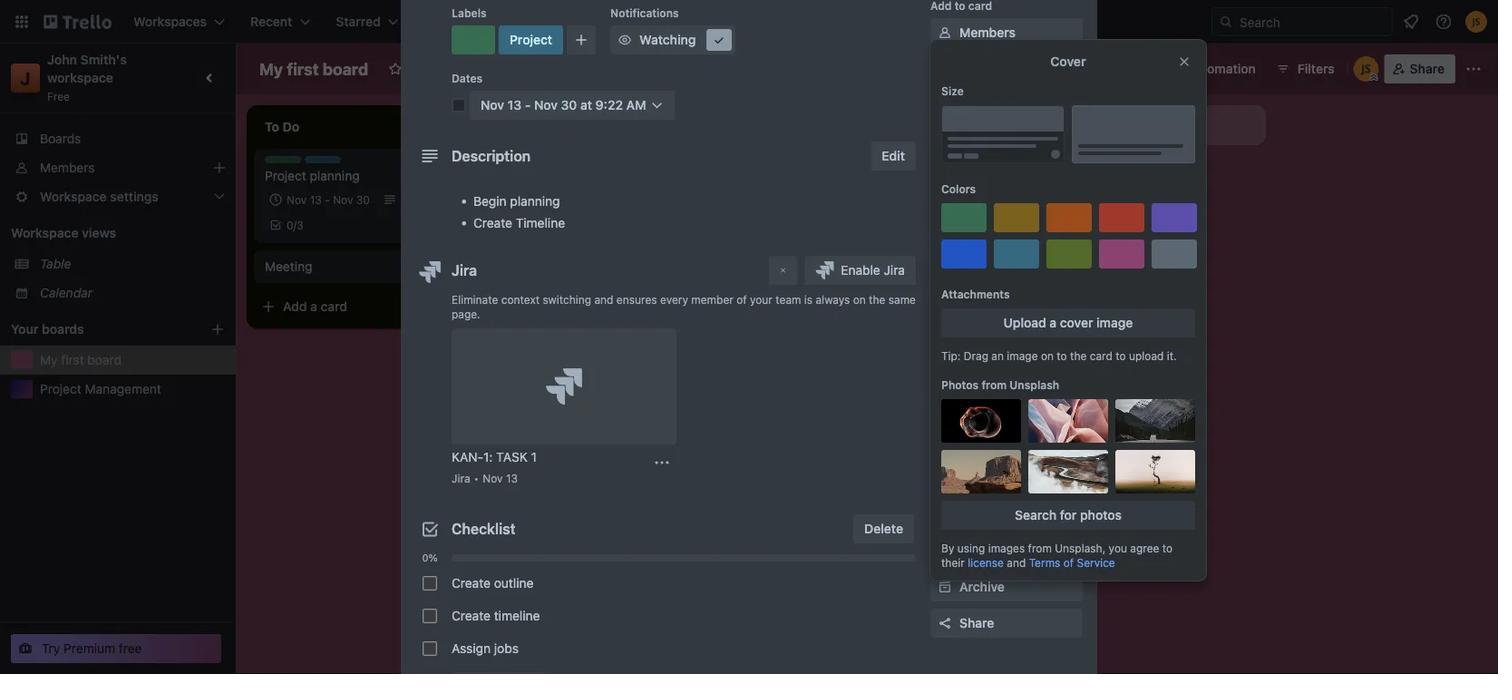 Task type: vqa. For each thing, say whether or not it's contained in the screenshot.
Create from template… image to the bottom
yes



Task type: describe. For each thing, give the bounding box(es) containing it.
0 vertical spatial cover
[[1051, 54, 1086, 69]]

sm image for cover
[[936, 205, 954, 223]]

boards
[[40, 131, 81, 146]]

free
[[47, 90, 70, 103]]

meeting
[[265, 259, 312, 274]]

eliminate
[[452, 293, 498, 306]]

search image
[[1219, 15, 1234, 29]]

sm image for checklist
[[936, 96, 954, 114]]

list
[[1130, 117, 1147, 132]]

sm image for automation
[[1162, 54, 1187, 80]]

add a card button
[[254, 292, 457, 321]]

0 vertical spatial share button
[[1385, 54, 1456, 83]]

search for photos
[[1015, 508, 1122, 523]]

members for right members link
[[960, 25, 1016, 40]]

member
[[692, 293, 734, 306]]

my first board inside the board name text box
[[259, 59, 368, 78]]

kan-
[[452, 450, 484, 464]]

page.
[[452, 308, 481, 320]]

automation button
[[1162, 54, 1267, 83]]

1 vertical spatial share
[[960, 616, 995, 631]]

table link
[[40, 255, 225, 273]]

sm image right watching
[[710, 31, 729, 49]]

outline
[[494, 576, 534, 591]]

1 horizontal spatial share
[[1410, 61, 1445, 76]]

upload
[[1129, 349, 1164, 362]]

your
[[11, 322, 39, 337]]

photos from unsplash
[[942, 378, 1060, 391]]

project management
[[40, 381, 161, 396]]

0 vertical spatial dates
[[452, 72, 483, 84]]

workspace visible button
[[414, 54, 566, 83]]

1 vertical spatial power-
[[931, 289, 969, 302]]

star or unstar board image
[[388, 62, 403, 76]]

workspace visible
[[446, 61, 555, 76]]

checklist group
[[416, 567, 916, 665]]

on inside the eliminate context switching and ensures every member of your team is always on the same page.
[[853, 293, 866, 306]]

add for add button
[[960, 390, 984, 405]]

1 horizontal spatial to
[[1116, 349, 1126, 362]]

your boards
[[11, 322, 84, 337]]

switching
[[543, 293, 592, 306]]

0 horizontal spatial checklist
[[452, 520, 516, 538]]

1 vertical spatial john smith (johnsmith38824343) image
[[1354, 56, 1380, 82]]

make
[[960, 535, 992, 550]]

service
[[1077, 556, 1116, 569]]

always
[[816, 293, 850, 306]]

- for nov 13 - nov 30
[[325, 193, 330, 206]]

jobs
[[494, 641, 519, 656]]

nov inside kan-1: task 1 jira • nov 13
[[483, 472, 503, 484]]

add for add another list
[[1052, 117, 1076, 132]]

board inside text box
[[323, 59, 368, 78]]

power-ups inside button
[[1081, 61, 1147, 76]]

by
[[942, 542, 955, 554]]

sm image for make template
[[936, 533, 954, 552]]

try
[[42, 641, 60, 656]]

power- inside add power-ups "link"
[[987, 315, 1030, 330]]

0 horizontal spatial from
[[982, 378, 1007, 391]]

1 horizontal spatial create from template… image
[[980, 165, 994, 180]]

filters
[[1298, 61, 1335, 76]]

custom
[[960, 243, 1006, 258]]

begin
[[474, 194, 507, 209]]

30 for nov 13 - nov 30 at 9:22 am
[[561, 98, 577, 112]]

views
[[82, 225, 116, 240]]

jira inside button
[[884, 263, 905, 278]]

add power-ups
[[960, 315, 1054, 330]]

30 for nov 13 - nov 30
[[356, 193, 370, 206]]

project management link
[[40, 380, 225, 398]]

my inside my first board link
[[40, 352, 58, 367]]

card inside button
[[321, 299, 348, 314]]

1 vertical spatial board
[[87, 352, 122, 367]]

first inside the board name text box
[[287, 59, 319, 78]]

0 notifications image
[[1401, 11, 1423, 33]]

13 for nov 13 - nov 30
[[310, 193, 322, 206]]

power-ups button
[[1045, 54, 1158, 83]]

photos
[[942, 378, 979, 391]]

1 horizontal spatial members link
[[931, 18, 1083, 47]]

to inside the by using images from unsplash, you agree to their
[[1163, 542, 1173, 554]]

assign jobs
[[452, 641, 519, 656]]

jira up eliminate
[[452, 262, 477, 279]]

members for bottom members link
[[40, 160, 95, 175]]

boards link
[[0, 124, 236, 153]]

from inside the by using images from unsplash, you agree to their
[[1028, 542, 1052, 554]]

Mark due date as complete checkbox
[[452, 98, 466, 112]]

sm image for members
[[936, 24, 954, 42]]

my first board link
[[40, 351, 225, 369]]

1 horizontal spatial checklist
[[960, 98, 1016, 112]]

add power-ups link
[[931, 308, 1083, 337]]

1 horizontal spatial of
[[1064, 556, 1074, 569]]

move
[[960, 462, 992, 477]]

management
[[85, 381, 161, 396]]

using
[[958, 542, 986, 554]]

nov right the mark due date as complete checkbox
[[481, 98, 504, 112]]

the inside the eliminate context switching and ensures every member of your team is always on the same page.
[[869, 293, 886, 306]]

1 vertical spatial automation
[[931, 362, 992, 375]]

j
[[20, 67, 31, 88]]

by using images from unsplash, you agree to their
[[942, 542, 1173, 569]]

attachments
[[942, 288, 1010, 300]]

size
[[942, 84, 964, 97]]

labels image
[[936, 60, 954, 78]]

1 vertical spatial my first board
[[40, 352, 122, 367]]

3
[[297, 219, 304, 231]]

sm image for copy
[[936, 497, 954, 515]]

meeting link
[[265, 258, 475, 276]]

0 horizontal spatial share button
[[931, 609, 1083, 638]]

license and terms of service
[[968, 556, 1116, 569]]

begin planning create timeline
[[474, 194, 565, 230]]

boards
[[42, 322, 84, 337]]

is
[[805, 293, 813, 306]]

cover
[[1060, 315, 1094, 330]]

1
[[531, 450, 537, 464]]

0 horizontal spatial color: green, title: none image
[[265, 156, 301, 163]]

license link
[[968, 556, 1004, 569]]

add another list button
[[1020, 105, 1266, 145]]

0 horizontal spatial first
[[61, 352, 84, 367]]

assign
[[452, 641, 491, 656]]

0 horizontal spatial ups
[[969, 289, 990, 302]]

same
[[889, 293, 916, 306]]

template
[[995, 535, 1048, 550]]

0
[[287, 219, 294, 231]]

primary element
[[0, 0, 1499, 44]]

project planning
[[265, 168, 360, 183]]

unsplash
[[1010, 378, 1060, 391]]

at
[[581, 98, 592, 112]]

add for add a card
[[283, 299, 307, 314]]

upload a cover image
[[1004, 315, 1133, 330]]

move link
[[931, 455, 1083, 484]]

add for add power-ups
[[960, 315, 984, 330]]

1 vertical spatial power-ups
[[931, 289, 990, 302]]

1 horizontal spatial card
[[1090, 349, 1113, 362]]

make template
[[960, 535, 1048, 550]]

power- inside "power-ups" button
[[1081, 61, 1123, 76]]

create inside begin planning create timeline
[[474, 215, 513, 230]]

1 horizontal spatial the
[[1071, 349, 1087, 362]]

filters button
[[1271, 54, 1341, 83]]

context
[[501, 293, 540, 306]]

colors
[[942, 182, 976, 195]]

create button
[[526, 7, 588, 36]]



Task type: locate. For each thing, give the bounding box(es) containing it.
my first board left 'star or unstar board' "image"
[[259, 59, 368, 78]]

add inside "button"
[[960, 390, 984, 405]]

0 vertical spatial and
[[595, 293, 614, 306]]

0 vertical spatial planning
[[310, 168, 360, 183]]

watching
[[640, 32, 696, 47]]

- down visible
[[525, 98, 531, 112]]

automation down search image
[[1187, 61, 1256, 76]]

power-ups up another
[[1081, 61, 1147, 76]]

- inside checkbox
[[325, 193, 330, 206]]

0 horizontal spatial my first board
[[40, 352, 122, 367]]

2 vertical spatial ups
[[1030, 315, 1054, 330]]

sm image down their
[[936, 578, 954, 596]]

custom fields button
[[931, 241, 1083, 259]]

create timeline
[[452, 608, 540, 623]]

my first board
[[259, 59, 368, 78], [40, 352, 122, 367]]

members down boards
[[40, 160, 95, 175]]

2 sm image from the top
[[936, 461, 954, 479]]

add another list
[[1052, 117, 1147, 132]]

watching button
[[611, 25, 736, 54]]

create up assign
[[452, 608, 491, 623]]

0 horizontal spatial power-
[[931, 289, 969, 302]]

0 / 3
[[287, 219, 304, 231]]

labels
[[452, 6, 487, 19]]

0 horizontal spatial workspace
[[11, 225, 79, 240]]

card down cover
[[1090, 349, 1113, 362]]

attachment button
[[931, 163, 1083, 192]]

1 vertical spatial planning
[[510, 194, 560, 209]]

try premium free button
[[11, 634, 221, 663]]

nov up /
[[287, 193, 307, 206]]

card
[[321, 299, 348, 314], [1090, 349, 1113, 362]]

sm image for move
[[936, 461, 954, 479]]

1 horizontal spatial 30
[[561, 98, 577, 112]]

1 horizontal spatial ups
[[1030, 315, 1054, 330]]

workspace views
[[11, 225, 116, 240]]

1 horizontal spatial john smith (johnsmith38824343) image
[[1466, 11, 1488, 33]]

nov
[[481, 98, 504, 112], [534, 98, 558, 112], [287, 193, 307, 206], [333, 193, 353, 206], [483, 472, 503, 484]]

sm image inside automation button
[[1162, 54, 1187, 80]]

1 horizontal spatial on
[[1041, 349, 1054, 362]]

from up license and terms of service
[[1028, 542, 1052, 554]]

automation inside automation button
[[1187, 61, 1256, 76]]

create for create
[[537, 14, 577, 29]]

dates up the mark due date as complete checkbox
[[452, 72, 483, 84]]

0 horizontal spatial -
[[325, 193, 330, 206]]

add a card
[[283, 299, 348, 314]]

1 vertical spatial 13
[[310, 193, 322, 206]]

checklist down the •
[[452, 520, 516, 538]]

color: green, title: none image down labels
[[452, 25, 495, 54]]

from down an
[[982, 378, 1007, 391]]

create up visible
[[537, 14, 577, 29]]

13 down workspace visible
[[508, 98, 522, 112]]

1 vertical spatial members
[[40, 160, 95, 175]]

1 vertical spatial sm image
[[936, 461, 954, 479]]

john smith's workspace free
[[47, 52, 130, 103]]

show menu image
[[1465, 60, 1483, 78]]

checklist link
[[931, 91, 1083, 120]]

image for an
[[1007, 349, 1038, 362]]

0 horizontal spatial power-ups
[[931, 289, 990, 302]]

the down cover
[[1071, 349, 1087, 362]]

another
[[1080, 117, 1126, 132]]

0 horizontal spatial a
[[310, 299, 317, 314]]

am
[[627, 98, 646, 112]]

board left 'star or unstar board' "image"
[[323, 59, 368, 78]]

power-
[[1081, 61, 1123, 76], [931, 289, 969, 302], [987, 315, 1030, 330]]

to down upload a cover image button
[[1057, 349, 1068, 362]]

0 horizontal spatial automation
[[931, 362, 992, 375]]

workspace up table
[[11, 225, 79, 240]]

sm image down labels icon
[[936, 96, 954, 114]]

planning for project planning
[[310, 168, 360, 183]]

jira up same
[[884, 263, 905, 278]]

power- up an
[[987, 315, 1030, 330]]

planning up timeline
[[510, 194, 560, 209]]

1 vertical spatial a
[[1050, 315, 1057, 330]]

0 vertical spatial color: sky, title: "project" element
[[499, 25, 563, 54]]

0 vertical spatial john smith (johnsmith38824343) image
[[1466, 11, 1488, 33]]

color: green, title: none image up project planning
[[265, 156, 301, 163]]

•
[[474, 472, 479, 484]]

- inside button
[[525, 98, 531, 112]]

add inside "link"
[[960, 315, 984, 330]]

1 vertical spatial members link
[[0, 153, 236, 182]]

Assign jobs checkbox
[[423, 641, 437, 656]]

13
[[508, 98, 522, 112], [310, 193, 322, 206], [506, 472, 518, 484]]

sm image up labels icon
[[936, 24, 954, 42]]

0 horizontal spatial image
[[1007, 349, 1038, 362]]

enable jira button
[[805, 256, 916, 285]]

1 vertical spatial create from template… image
[[464, 299, 479, 314]]

sm image inside make template link
[[936, 533, 954, 552]]

0 vertical spatial share
[[1410, 61, 1445, 76]]

0 vertical spatial the
[[869, 293, 886, 306]]

sm image down colors
[[936, 205, 954, 223]]

1 horizontal spatial image
[[1097, 315, 1133, 330]]

30 inside button
[[561, 98, 577, 112]]

0 vertical spatial color: green, title: none image
[[452, 25, 495, 54]]

workspace
[[47, 70, 113, 85]]

sm image
[[936, 24, 954, 42], [936, 461, 954, 479]]

project
[[510, 32, 553, 47], [305, 157, 342, 170], [265, 168, 306, 183], [40, 381, 81, 396]]

john
[[47, 52, 77, 67]]

1 horizontal spatial power-ups
[[1081, 61, 1147, 76]]

sm image inside "move" link
[[936, 461, 954, 479]]

13 down project planning
[[310, 193, 322, 206]]

an
[[992, 349, 1004, 362]]

license
[[968, 556, 1004, 569]]

sm image down actions
[[936, 461, 954, 479]]

automation up photos
[[931, 362, 992, 375]]

0 vertical spatial first
[[287, 59, 319, 78]]

create from template… image
[[980, 165, 994, 180], [464, 299, 479, 314]]

assign jobs checkbox for create timeline
[[423, 609, 437, 623]]

of
[[737, 293, 747, 306], [1064, 556, 1074, 569]]

add button button
[[931, 383, 1083, 412]]

1 horizontal spatial my
[[259, 59, 283, 78]]

0 horizontal spatial create from template… image
[[464, 299, 479, 314]]

create from template… image down dates button
[[980, 165, 994, 180]]

sm image up the add another list button
[[1162, 54, 1187, 80]]

Board name text field
[[250, 54, 378, 83]]

30 left the at
[[561, 98, 577, 112]]

workspace up the mark due date as complete checkbox
[[446, 61, 513, 76]]

add button
[[960, 390, 1027, 405]]

card down meeting link
[[321, 299, 348, 314]]

planning for begin planning create timeline
[[510, 194, 560, 209]]

ups inside "link"
[[1030, 315, 1054, 330]]

sm image down notifications
[[616, 31, 634, 49]]

your
[[750, 293, 773, 306]]

0 horizontal spatial of
[[737, 293, 747, 306]]

1 horizontal spatial -
[[525, 98, 531, 112]]

nov down visible
[[534, 98, 558, 112]]

0 vertical spatial my first board
[[259, 59, 368, 78]]

team
[[776, 293, 802, 306]]

0 horizontal spatial to
[[1057, 349, 1068, 362]]

eliminate context switching and ensures every member of your team is always on the same page.
[[452, 293, 916, 320]]

dates up attachment
[[960, 134, 995, 149]]

john smith's workspace link
[[47, 52, 130, 85]]

kan-1: task 1 image
[[546, 368, 582, 405]]

a left cover
[[1050, 315, 1057, 330]]

cover down colors
[[960, 206, 995, 221]]

1 horizontal spatial board
[[323, 59, 368, 78]]

on up unsplash
[[1041, 349, 1054, 362]]

sm image
[[616, 31, 634, 49], [710, 31, 729, 49], [1162, 54, 1187, 80], [936, 96, 954, 114], [936, 205, 954, 223], [936, 497, 954, 515], [936, 533, 954, 552], [936, 578, 954, 596]]

dates inside button
[[960, 134, 995, 149]]

0 vertical spatial from
[[982, 378, 1007, 391]]

1 vertical spatial cover
[[960, 206, 995, 221]]

1 horizontal spatial cover
[[1051, 54, 1086, 69]]

smith's
[[80, 52, 127, 67]]

2 horizontal spatial ups
[[1123, 61, 1147, 76]]

john smith (johnsmith38824343) image right open information menu icon
[[1466, 11, 1488, 33]]

from
[[982, 378, 1007, 391], [1028, 542, 1052, 554]]

calendar link
[[40, 284, 225, 302]]

create up 'create timeline'
[[452, 576, 491, 591]]

13 inside checkbox
[[310, 193, 322, 206]]

color: green, title: none image
[[452, 25, 495, 54], [265, 156, 301, 163]]

on
[[853, 293, 866, 306], [1041, 349, 1054, 362]]

1 vertical spatial dates
[[960, 134, 995, 149]]

fields
[[1010, 243, 1045, 258]]

1 vertical spatial ups
[[969, 289, 990, 302]]

2 horizontal spatial to
[[1163, 542, 1173, 554]]

1 sm image from the top
[[936, 24, 954, 42]]

power-ups down the custom
[[931, 289, 990, 302]]

create down begin
[[474, 215, 513, 230]]

power- right same
[[931, 289, 969, 302]]

1 horizontal spatial dates
[[960, 134, 995, 149]]

description
[[452, 147, 531, 165]]

dates
[[452, 72, 483, 84], [960, 134, 995, 149]]

planning inside begin planning create timeline
[[510, 194, 560, 209]]

and left ensures
[[595, 293, 614, 306]]

- down project planning
[[325, 193, 330, 206]]

0 vertical spatial power-ups
[[1081, 61, 1147, 76]]

0 vertical spatial power-
[[1081, 61, 1123, 76]]

0 vertical spatial a
[[310, 299, 317, 314]]

your boards with 2 items element
[[11, 318, 183, 340]]

terms of service link
[[1029, 556, 1116, 569]]

0 horizontal spatial the
[[869, 293, 886, 306]]

my inside the board name text box
[[259, 59, 283, 78]]

0 horizontal spatial my
[[40, 352, 58, 367]]

share button down 0 notifications icon
[[1385, 54, 1456, 83]]

timeline
[[494, 608, 540, 623]]

and down images
[[1007, 556, 1026, 569]]

workspace for workspace visible
[[446, 61, 513, 76]]

workspace inside button
[[446, 61, 513, 76]]

create for create timeline
[[452, 608, 491, 623]]

jira inside kan-1: task 1 jira • nov 13
[[452, 472, 470, 484]]

0 vertical spatial ups
[[1123, 61, 1147, 76]]

a for upload
[[1050, 315, 1057, 330]]

my first board down your boards with 2 items element
[[40, 352, 122, 367]]

1 vertical spatial checklist
[[452, 520, 516, 538]]

color: sky, title: "project" element up visible
[[499, 25, 563, 54]]

to left upload
[[1116, 349, 1126, 362]]

share down archive on the right bottom
[[960, 616, 995, 631]]

workspace for workspace views
[[11, 225, 79, 240]]

0 vertical spatial card
[[321, 299, 348, 314]]

copy
[[960, 499, 991, 513]]

0 vertical spatial members link
[[931, 18, 1083, 47]]

Assign jobs checkbox
[[423, 576, 437, 591], [423, 609, 437, 623]]

checklist down the size
[[960, 98, 1016, 112]]

task
[[496, 450, 528, 464]]

sm image inside the cover link
[[936, 205, 954, 223]]

copy link
[[931, 492, 1083, 521]]

0 vertical spatial members
[[960, 25, 1016, 40]]

0 horizontal spatial color: sky, title: "project" element
[[305, 156, 342, 170]]

image right an
[[1007, 349, 1038, 362]]

enable
[[841, 263, 881, 278]]

image for cover
[[1097, 315, 1133, 330]]

1 horizontal spatial members
[[960, 25, 1016, 40]]

1 horizontal spatial color: sky, title: "project" element
[[499, 25, 563, 54]]

search
[[1015, 508, 1057, 523]]

1 vertical spatial of
[[1064, 556, 1074, 569]]

make template link
[[931, 528, 1083, 557]]

- for nov 13 - nov 30 at 9:22 am
[[525, 98, 531, 112]]

visible
[[517, 61, 555, 76]]

0 vertical spatial image
[[1097, 315, 1133, 330]]

share button down archive link
[[931, 609, 1083, 638]]

30 inside checkbox
[[356, 193, 370, 206]]

13 down "task"
[[506, 472, 518, 484]]

13 for nov 13 - nov 30 at 9:22 am
[[508, 98, 522, 112]]

1 vertical spatial my
[[40, 352, 58, 367]]

0 vertical spatial checklist
[[960, 98, 1016, 112]]

their
[[942, 556, 965, 569]]

images
[[989, 542, 1025, 554]]

board
[[323, 59, 368, 78], [87, 352, 122, 367]]

color: sky, title: "project" element up nov 13 - nov 30 checkbox
[[305, 156, 342, 170]]

sm image left copy
[[936, 497, 954, 515]]

to right agree on the right bottom
[[1163, 542, 1173, 554]]

board up project management
[[87, 352, 122, 367]]

cover
[[1051, 54, 1086, 69], [960, 206, 995, 221]]

add down meeting
[[283, 299, 307, 314]]

0 vertical spatial automation
[[1187, 61, 1256, 76]]

assign jobs checkbox for create outline
[[423, 576, 437, 591]]

0 horizontal spatial on
[[853, 293, 866, 306]]

image inside upload a cover image button
[[1097, 315, 1133, 330]]

free
[[119, 641, 142, 656]]

Search field
[[1234, 8, 1393, 35]]

1 vertical spatial -
[[325, 193, 330, 206]]

to
[[1057, 349, 1068, 362], [1116, 349, 1126, 362], [1163, 542, 1173, 554]]

try premium free
[[42, 641, 142, 656]]

1 horizontal spatial a
[[1050, 315, 1057, 330]]

0 vertical spatial on
[[853, 293, 866, 306]]

create for create outline
[[452, 576, 491, 591]]

assign jobs checkbox down "0%"
[[423, 576, 437, 591]]

open information menu image
[[1435, 13, 1453, 31]]

sm image for watching
[[616, 31, 634, 49]]

0 horizontal spatial cover
[[960, 206, 995, 221]]

create from template… image left context at the left top of the page
[[464, 299, 479, 314]]

1 vertical spatial color: green, title: none image
[[265, 156, 301, 163]]

power- up another
[[1081, 61, 1123, 76]]

30 down the project planning link
[[356, 193, 370, 206]]

nov 13 - nov 30 at 9:22 am button
[[470, 91, 675, 120]]

1 vertical spatial on
[[1041, 349, 1054, 362]]

share left the show menu icon
[[1410, 61, 1445, 76]]

13 inside button
[[508, 98, 522, 112]]

1 assign jobs checkbox from the top
[[423, 576, 437, 591]]

0 vertical spatial of
[[737, 293, 747, 306]]

2 vertical spatial power-
[[987, 315, 1030, 330]]

of left your
[[737, 293, 747, 306]]

of inside the eliminate context switching and ensures every member of your team is always on the same page.
[[737, 293, 747, 306]]

of down unsplash, on the right bottom of the page
[[1064, 556, 1074, 569]]

button
[[987, 390, 1027, 405]]

ensures
[[617, 293, 657, 306]]

tip:
[[942, 349, 961, 362]]

sm image for archive
[[936, 578, 954, 596]]

nov right the •
[[483, 472, 503, 484]]

automation
[[1187, 61, 1256, 76], [931, 362, 992, 375]]

premium
[[64, 641, 115, 656]]

members up the size
[[960, 25, 1016, 40]]

1 horizontal spatial and
[[1007, 556, 1026, 569]]

sm image up their
[[936, 533, 954, 552]]

1 vertical spatial first
[[61, 352, 84, 367]]

1 vertical spatial image
[[1007, 349, 1038, 362]]

create inside button
[[537, 14, 577, 29]]

sm image inside archive link
[[936, 578, 954, 596]]

nov 13 - nov 30 at 9:22 am
[[481, 98, 646, 112]]

john smith (johnsmith38824343) image right filters
[[1354, 56, 1380, 82]]

john smith (johnsmith38824343) image
[[1466, 11, 1488, 33], [1354, 56, 1380, 82]]

add left another
[[1052, 117, 1076, 132]]

jira left the •
[[452, 472, 470, 484]]

sm image inside 'checklist' link
[[936, 96, 954, 114]]

0 vertical spatial workspace
[[446, 61, 513, 76]]

add board image
[[210, 322, 225, 337]]

a for add
[[310, 299, 317, 314]]

workspace
[[446, 61, 513, 76], [11, 225, 79, 240]]

color: sky, title: "project" element
[[499, 25, 563, 54], [305, 156, 342, 170]]

Nov 13 - Nov 30 checkbox
[[265, 189, 375, 210]]

0 horizontal spatial planning
[[310, 168, 360, 183]]

photos
[[1081, 508, 1122, 523]]

1 horizontal spatial my first board
[[259, 59, 368, 78]]

edit button
[[871, 142, 916, 171]]

a down meeting
[[310, 299, 317, 314]]

assign jobs checkbox up assign jobs option
[[423, 609, 437, 623]]

the left same
[[869, 293, 886, 306]]

2 vertical spatial 13
[[506, 472, 518, 484]]

sm image inside copy link
[[936, 497, 954, 515]]

members link up labels icon
[[931, 18, 1083, 47]]

add left 'button'
[[960, 390, 984, 405]]

dates button
[[931, 127, 1083, 156]]

ups
[[1123, 61, 1147, 76], [969, 289, 990, 302], [1030, 315, 1054, 330]]

nov down the project planning link
[[333, 193, 353, 206]]

upload
[[1004, 315, 1047, 330]]

planning up nov 13 - nov 30
[[310, 168, 360, 183]]

and inside the eliminate context switching and ensures every member of your team is always on the same page.
[[595, 293, 614, 306]]

0 vertical spatial create from template… image
[[980, 165, 994, 180]]

2 assign jobs checkbox from the top
[[423, 609, 437, 623]]

ups inside button
[[1123, 61, 1147, 76]]

table
[[40, 256, 71, 271]]

13 inside kan-1: task 1 jira • nov 13
[[506, 472, 518, 484]]

1 vertical spatial 30
[[356, 193, 370, 206]]

0 horizontal spatial dates
[[452, 72, 483, 84]]

1 vertical spatial share button
[[931, 609, 1083, 638]]

members link down boards
[[0, 153, 236, 182]]

every
[[660, 293, 688, 306]]

1 vertical spatial and
[[1007, 556, 1026, 569]]

image right cover
[[1097, 315, 1133, 330]]

0 horizontal spatial and
[[595, 293, 614, 306]]

on right always
[[853, 293, 866, 306]]

0 horizontal spatial 30
[[356, 193, 370, 206]]

1 vertical spatial color: sky, title: "project" element
[[305, 156, 342, 170]]

tip: drag an image on to the card to upload it.
[[942, 349, 1177, 362]]

cover up the add another list at the right of page
[[1051, 54, 1086, 69]]

add down attachments at right
[[960, 315, 984, 330]]



